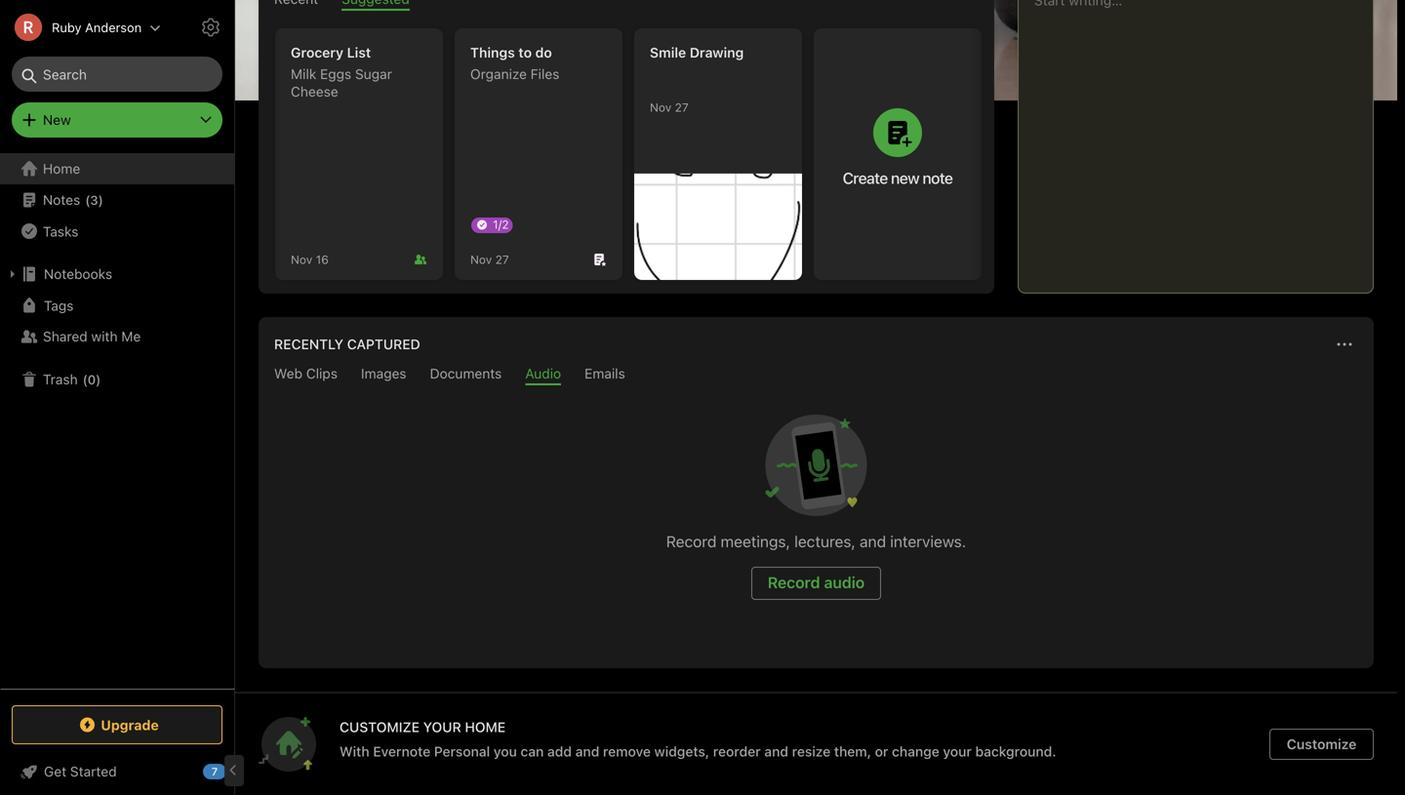Task type: vqa. For each thing, say whether or not it's contained in the screenshot.
remove
yes



Task type: locate. For each thing, give the bounding box(es) containing it.
notes ( 3 )
[[43, 192, 103, 208]]

expand notebooks image
[[5, 266, 20, 282]]

settings image
[[199, 16, 222, 39]]

me
[[121, 328, 141, 344]]

emails
[[585, 365, 625, 382]]

0 horizontal spatial 27
[[495, 253, 509, 266]]

tasks button
[[0, 216, 233, 247]]

note
[[923, 169, 953, 187]]

record inside button
[[768, 573, 820, 592]]

home
[[43, 161, 80, 177]]

tree containing home
[[0, 153, 234, 688]]

) right "trash"
[[96, 372, 101, 387]]

grocery
[[291, 44, 343, 60]]

0 horizontal spatial nov 27
[[470, 253, 509, 266]]

and left resize
[[764, 744, 788, 760]]

new
[[43, 112, 71, 128]]

and right lectures,
[[860, 532, 886, 551]]

( right the notes
[[85, 192, 90, 207]]

home
[[465, 719, 506, 735]]

( inside notes ( 3 )
[[85, 192, 90, 207]]

0 vertical spatial record
[[666, 532, 717, 551]]

eggs
[[320, 66, 351, 82]]

record down record meetings, lectures, and interviews.
[[768, 573, 820, 592]]

customize
[[340, 719, 420, 735]]

tree
[[0, 153, 234, 688]]

organize
[[470, 66, 527, 82]]

1 vertical spatial record
[[768, 573, 820, 592]]

nov 27 down smile
[[650, 101, 689, 114]]

) for notes
[[98, 192, 103, 207]]

and right add
[[575, 744, 599, 760]]

interviews.
[[890, 532, 966, 551]]

clips
[[306, 365, 338, 382]]

27
[[675, 101, 689, 114], [495, 253, 509, 266]]

home link
[[0, 153, 234, 184]]

) inside trash ( 0 )
[[96, 372, 101, 387]]

audio
[[824, 573, 865, 592]]

tab up good afternoon, ruby!
[[342, 0, 410, 11]]

0 vertical spatial customize
[[1302, 23, 1366, 38]]

audio tab
[[525, 365, 561, 385]]

0 horizontal spatial and
[[575, 744, 599, 760]]

good
[[259, 20, 305, 42]]

1/2
[[493, 218, 509, 231]]

27 down '1/2'
[[495, 253, 509, 266]]

personal
[[434, 744, 490, 760]]

and
[[860, 532, 886, 551], [575, 744, 599, 760], [764, 744, 788, 760]]

customize
[[1302, 23, 1366, 38], [1287, 736, 1357, 752]]

record meetings, lectures, and interviews.
[[666, 532, 966, 551]]

new button
[[12, 102, 222, 138]]

files
[[531, 66, 559, 82]]

sugar
[[355, 66, 392, 82]]

lectures,
[[794, 532, 856, 551]]

upgrade button
[[12, 705, 222, 745]]

ruby anderson
[[52, 20, 142, 35]]

27 down smile
[[675, 101, 689, 114]]

1 vertical spatial customize
[[1287, 736, 1357, 752]]

drawing
[[690, 44, 744, 60]]

1 vertical spatial customize button
[[1270, 729, 1374, 760]]

) down home 'link'
[[98, 192, 103, 207]]

)
[[98, 192, 103, 207], [96, 372, 101, 387]]

) inside notes ( 3 )
[[98, 192, 103, 207]]

background.
[[975, 744, 1056, 760]]

audio
[[525, 365, 561, 382]]

1 horizontal spatial nov
[[470, 253, 492, 266]]

0 vertical spatial )
[[98, 192, 103, 207]]

1 vertical spatial nov 27
[[470, 253, 509, 266]]

None search field
[[25, 57, 209, 92]]

notes
[[43, 192, 80, 208]]

recently captured button
[[270, 333, 420, 356]]

1 vertical spatial tab list
[[262, 365, 1370, 385]]

your
[[943, 744, 972, 760]]

shared with me link
[[0, 321, 233, 352]]

shared
[[43, 328, 88, 344]]

trash
[[43, 371, 78, 387]]

0 vertical spatial (
[[85, 192, 90, 207]]

tasks
[[43, 223, 78, 239]]

tab up good
[[274, 0, 318, 11]]

0 vertical spatial customize button
[[1268, 16, 1374, 47]]

1 tab from the left
[[274, 0, 318, 11]]

create
[[843, 169, 888, 187]]

2 tab list from the top
[[262, 365, 1370, 385]]

list
[[347, 44, 371, 60]]

record audio button
[[751, 567, 881, 600]]

them,
[[834, 744, 871, 760]]

0 vertical spatial 27
[[675, 101, 689, 114]]

click to collapse image
[[227, 759, 242, 783]]

1 vertical spatial )
[[96, 372, 101, 387]]

with
[[91, 328, 118, 344]]

nov 16
[[291, 253, 329, 266]]

0 horizontal spatial record
[[666, 532, 717, 551]]

thumbnail image
[[634, 174, 802, 280]]

and inside the audio tab panel
[[860, 532, 886, 551]]

get started
[[44, 764, 117, 780]]

nov
[[650, 101, 672, 114], [291, 253, 313, 266], [470, 253, 492, 266]]

(
[[85, 192, 90, 207], [83, 372, 88, 387]]

change
[[892, 744, 939, 760]]

record
[[666, 532, 717, 551], [768, 573, 820, 592]]

1 vertical spatial 27
[[495, 253, 509, 266]]

2 horizontal spatial and
[[860, 532, 886, 551]]

get
[[44, 764, 66, 780]]

record left meetings,
[[666, 532, 717, 551]]

widgets,
[[654, 744, 710, 760]]

3
[[90, 192, 98, 207]]

record audio
[[768, 573, 865, 592]]

0 vertical spatial tab list
[[262, 0, 990, 11]]

1 horizontal spatial 27
[[675, 101, 689, 114]]

( right "trash"
[[83, 372, 88, 387]]

tab list containing web clips
[[262, 365, 1370, 385]]

nov 27 down '1/2'
[[470, 253, 509, 266]]

tab
[[274, 0, 318, 11], [342, 0, 410, 11]]

images
[[361, 365, 406, 382]]

notebooks link
[[0, 259, 233, 290]]

images tab
[[361, 365, 406, 385]]

( inside trash ( 0 )
[[83, 372, 88, 387]]

nov 27
[[650, 101, 689, 114], [470, 253, 509, 266]]

0 vertical spatial nov 27
[[650, 101, 689, 114]]

shared with me
[[43, 328, 141, 344]]

tab list
[[262, 0, 990, 11], [262, 365, 1370, 385]]

create new note
[[843, 169, 953, 187]]

1 horizontal spatial record
[[768, 573, 820, 592]]

1 horizontal spatial tab
[[342, 0, 410, 11]]

with
[[340, 744, 369, 760]]

Search text field
[[25, 57, 209, 92]]

to
[[518, 44, 532, 60]]

customize button
[[1268, 16, 1374, 47], [1270, 729, 1374, 760]]

documents tab
[[430, 365, 502, 385]]

ruby!
[[402, 20, 451, 42]]

1 tab list from the top
[[262, 0, 990, 11]]

0 horizontal spatial tab
[[274, 0, 318, 11]]

can
[[521, 744, 544, 760]]

1 vertical spatial (
[[83, 372, 88, 387]]



Task type: describe. For each thing, give the bounding box(es) containing it.
16
[[316, 253, 329, 266]]

audio tab panel
[[259, 385, 1374, 668]]

tab list for suggested tab panel at the top of the page
[[262, 0, 990, 11]]

milk
[[291, 66, 316, 82]]

suggested tab panel
[[259, 11, 998, 294]]

documents
[[430, 365, 502, 382]]

or
[[875, 744, 888, 760]]

more actions image
[[1333, 333, 1356, 356]]

you
[[494, 744, 517, 760]]

captured
[[347, 336, 420, 352]]

things to do organize files
[[470, 44, 559, 82]]

meetings,
[[721, 532, 790, 551]]

ruby
[[52, 20, 82, 35]]

things
[[470, 44, 515, 60]]

2 horizontal spatial nov
[[650, 101, 672, 114]]

tags
[[44, 297, 74, 313]]

2 tab from the left
[[342, 0, 410, 11]]

create new note button
[[814, 28, 982, 280]]

( for notes
[[85, 192, 90, 207]]

evernote
[[373, 744, 430, 760]]

grocery list milk eggs sugar cheese
[[291, 44, 392, 100]]

add
[[547, 744, 572, 760]]

Help and Learning task checklist field
[[0, 756, 234, 787]]

trash ( 0 )
[[43, 371, 101, 387]]

anderson
[[85, 20, 142, 35]]

Account field
[[0, 8, 161, 47]]

do
[[535, 44, 552, 60]]

notebooks
[[44, 266, 112, 282]]

Start writing… text field
[[1034, 0, 1372, 277]]

reorder
[[713, 744, 761, 760]]

recently
[[274, 336, 343, 352]]

smile drawing
[[650, 44, 744, 60]]

record for record audio
[[768, 573, 820, 592]]

emails tab
[[585, 365, 625, 385]]

recently captured
[[274, 336, 420, 352]]

7
[[212, 766, 218, 778]]

record for record meetings, lectures, and interviews.
[[666, 532, 717, 551]]

web
[[274, 365, 303, 382]]

( for trash
[[83, 372, 88, 387]]

1 horizontal spatial and
[[764, 744, 788, 760]]

started
[[70, 764, 117, 780]]

smile
[[650, 44, 686, 60]]

tags button
[[0, 290, 233, 321]]

tab list for the audio tab panel
[[262, 365, 1370, 385]]

remove
[[603, 744, 651, 760]]

) for trash
[[96, 372, 101, 387]]

web clips tab
[[274, 365, 338, 385]]

1 horizontal spatial nov 27
[[650, 101, 689, 114]]

customize your home with evernote personal you can add and remove widgets, reorder and resize them, or change your background.
[[340, 719, 1056, 760]]

new
[[891, 169, 919, 187]]

cheese
[[291, 83, 338, 100]]

afternoon,
[[310, 20, 398, 42]]

More actions field
[[1331, 331, 1358, 358]]

your
[[423, 719, 461, 735]]

upgrade
[[101, 717, 159, 733]]

0 horizontal spatial nov
[[291, 253, 313, 266]]

0
[[88, 372, 96, 387]]

web clips
[[274, 365, 338, 382]]

good afternoon, ruby!
[[259, 20, 451, 42]]

resize
[[792, 744, 831, 760]]



